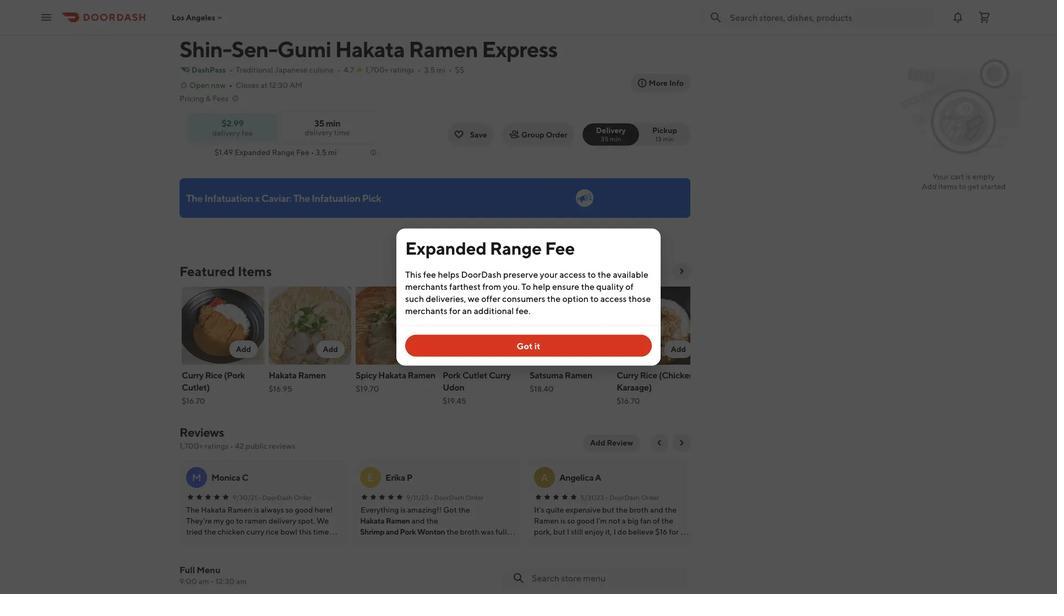 Task type: describe. For each thing, give the bounding box(es) containing it.
pickup 13 min
[[653, 126, 678, 143]]

available
[[613, 269, 649, 280]]

items
[[939, 182, 958, 191]]

order for a
[[641, 494, 659, 502]]

• closes at 12:30 am
[[229, 81, 302, 90]]

order for e
[[466, 494, 484, 502]]

add button for pork cutlet curry udon
[[490, 341, 519, 359]]

such
[[405, 294, 424, 304]]

• right 9/11/23
[[430, 494, 433, 502]]

monica c
[[212, 473, 248, 483]]

1 horizontal spatial a
[[595, 473, 602, 483]]

cuisine
[[309, 65, 334, 74]]

add for hakata ramen
[[323, 345, 338, 354]]

closes
[[236, 81, 259, 90]]

$2.99 delivery fee
[[212, 118, 253, 137]]

is
[[966, 172, 971, 181]]

1 merchants from the top
[[405, 281, 448, 292]]

doordash for a
[[610, 494, 640, 502]]

add for spicy hakata ramen
[[410, 345, 425, 354]]

5/31/23
[[581, 494, 605, 502]]

35 inside delivery 35 min
[[601, 135, 609, 143]]

reviews 1,700+ ratings • 42 public reviews
[[180, 426, 295, 451]]

1 the from the left
[[186, 192, 203, 204]]

1 horizontal spatial ratings
[[391, 65, 414, 74]]

rice for karaage)
[[640, 370, 658, 381]]

4.7
[[344, 65, 354, 74]]

expanded range fee dialog
[[397, 229, 661, 366]]

add for curry rice (pork cutlet)
[[236, 345, 251, 354]]

open
[[189, 81, 210, 90]]

consumers
[[502, 294, 546, 304]]

add for curry rice (chicken karaage)
[[671, 345, 686, 354]]

offer
[[482, 294, 501, 304]]

pick
[[362, 192, 381, 204]]

los angeles
[[172, 13, 215, 22]]

• doordash order for m
[[258, 494, 312, 502]]

• down 35 min delivery time
[[311, 148, 314, 157]]

farthest
[[449, 281, 481, 292]]

angelica a
[[560, 473, 602, 483]]

at
[[261, 81, 268, 90]]

time
[[334, 128, 350, 137]]

hakata inside 'spicy hakata ramen $19.70'
[[378, 370, 406, 381]]

open now
[[189, 81, 226, 90]]

2 merchants from the top
[[405, 306, 448, 316]]

shin-sen-gumi hakata ramen express
[[180, 36, 558, 62]]

your
[[540, 269, 558, 280]]

shin-
[[180, 36, 232, 62]]

9/30/21
[[232, 494, 257, 502]]

add button for satsuma ramen
[[578, 341, 606, 359]]

we
[[468, 294, 480, 304]]

erika p
[[386, 473, 413, 483]]

empty
[[973, 172, 995, 181]]

ratings inside reviews 1,700+ ratings • 42 public reviews
[[205, 442, 229, 451]]

ramen for hakata ramen $16.95
[[298, 370, 326, 381]]

pork cutlet curry udon image
[[443, 287, 526, 365]]

now
[[211, 81, 226, 90]]

spicy hakata ramen image
[[356, 287, 438, 365]]

fee inside $2.99 delivery fee
[[242, 128, 253, 137]]

35 inside 35 min delivery time
[[314, 118, 324, 129]]

-
[[211, 578, 214, 587]]

delivery inside $2.99 delivery fee
[[212, 128, 240, 137]]

wonton
[[417, 528, 445, 537]]

curry rice (chicken karaage) image
[[617, 287, 700, 365]]

$1.49
[[215, 148, 233, 157]]

full
[[180, 565, 195, 576]]

$19.45
[[443, 397, 466, 406]]

got it
[[517, 341, 541, 351]]

add button for curry rice (pork cutlet)
[[229, 341, 258, 359]]

public
[[246, 442, 267, 451]]

9:00
[[180, 578, 197, 587]]

am
[[290, 81, 302, 90]]

add inside button
[[590, 439, 606, 448]]

0 horizontal spatial the
[[547, 294, 561, 304]]

full menu 9:00 am - 12:30 am
[[180, 565, 247, 587]]

add button for spicy hakata ramen
[[403, 341, 432, 359]]

pork inside the hakata ramen shrimp and pork wonton
[[400, 528, 416, 537]]

m
[[192, 472, 201, 484]]

c
[[242, 473, 248, 483]]

hakata up 4.7 in the left top of the page
[[335, 36, 405, 62]]

for
[[449, 306, 461, 316]]

0 horizontal spatial 3.5
[[316, 148, 327, 157]]

1 horizontal spatial 1,700+
[[365, 65, 389, 74]]

shrimp and pork wonton button
[[360, 527, 445, 538]]

deliveries,
[[426, 294, 466, 304]]

angelica
[[560, 473, 594, 483]]

• doordash order for e
[[430, 494, 484, 502]]

pricing & fees
[[180, 94, 229, 103]]

pricing & fees button
[[180, 93, 240, 104]]

hakata inside hakata ramen $16.95
[[269, 370, 297, 381]]

shin-sen-gumi hakata ramen express image
[[189, 0, 231, 28]]

cart
[[951, 172, 965, 181]]

cutlet)
[[182, 383, 210, 393]]

gumi
[[277, 36, 331, 62]]

got it button
[[405, 335, 652, 357]]

e
[[367, 472, 374, 484]]

x
[[255, 192, 260, 204]]

previous button of carousel image
[[656, 267, 664, 276]]

curry rice (chicken karaage) $16.70
[[617, 370, 694, 406]]

1 am from the left
[[199, 578, 209, 587]]

hakata ramen shrimp and pork wonton
[[360, 517, 445, 537]]

pork inside pork cutlet curry udon $19.45
[[443, 370, 461, 381]]

to
[[522, 281, 531, 292]]

sen-
[[232, 36, 277, 62]]

previous image
[[656, 439, 664, 448]]

delivery 35 min
[[596, 126, 626, 143]]

• right now
[[229, 81, 232, 90]]

$18.40
[[530, 385, 554, 394]]

hakata ramen button
[[360, 516, 410, 527]]

pricing
[[180, 94, 204, 103]]

pickup
[[653, 126, 678, 135]]

fee inside expanded range fee dialog
[[545, 238, 575, 259]]

your cart is empty add items to get started
[[922, 172, 1006, 191]]

1,700+ ratings •
[[365, 65, 421, 74]]

fee.
[[516, 306, 531, 316]]

notification bell image
[[952, 11, 965, 24]]

add inside "your cart is empty add items to get started"
[[922, 182, 937, 191]]

p
[[407, 473, 413, 483]]

erika
[[386, 473, 405, 483]]

spicy hakata ramen $19.70
[[356, 370, 436, 394]]

add for satsuma ramen
[[584, 345, 599, 354]]

those
[[629, 294, 651, 304]]

curry for curry rice (pork cutlet)
[[182, 370, 204, 381]]

add review
[[590, 439, 633, 448]]

order methods option group
[[583, 124, 691, 146]]

save button
[[448, 124, 494, 146]]

items
[[238, 264, 272, 279]]

got
[[517, 341, 533, 351]]

delivery inside 35 min delivery time
[[305, 128, 333, 137]]



Task type: vqa. For each thing, say whether or not it's contained in the screenshot.
in
no



Task type: locate. For each thing, give the bounding box(es) containing it.
1 horizontal spatial $16.70
[[617, 397, 640, 406]]

2 horizontal spatial the
[[598, 269, 611, 280]]

rice up karaage)
[[640, 370, 658, 381]]

0 horizontal spatial rice
[[205, 370, 222, 381]]

next button of carousel image
[[678, 267, 686, 276]]

add down your
[[922, 182, 937, 191]]

curry rice (pork cutlet) $16.70
[[182, 370, 245, 406]]

1 curry from the left
[[182, 370, 204, 381]]

None radio
[[583, 124, 639, 146], [633, 124, 691, 146], [583, 124, 639, 146], [633, 124, 691, 146]]

• left $$ at the top
[[449, 65, 452, 74]]

express
[[482, 36, 558, 62]]

this fee helps doordash preserve your access to the available merchants farthest from you. to help ensure the quality of such deliveries, we offer consumers the option to access those merchants for an additional fee.
[[405, 269, 651, 316]]

13
[[656, 135, 662, 143]]

doordash right 9/30/21
[[262, 494, 293, 502]]

0 horizontal spatial range
[[272, 148, 295, 157]]

3.5 left $$ at the top
[[424, 65, 435, 74]]

rice for cutlet)
[[205, 370, 222, 381]]

rice inside curry rice (chicken karaage) $16.70
[[640, 370, 658, 381]]

ramen down hakata ramen image
[[298, 370, 326, 381]]

curry right cutlet
[[489, 370, 511, 381]]

0 items, open order cart image
[[978, 11, 992, 24]]

0 horizontal spatial a
[[541, 472, 548, 484]]

1 vertical spatial 1,700+
[[180, 442, 203, 451]]

35 min delivery time
[[305, 118, 350, 137]]

•
[[229, 65, 233, 74], [337, 65, 340, 74], [418, 65, 421, 74], [449, 65, 452, 74], [229, 81, 232, 90], [311, 148, 314, 157], [230, 442, 234, 451], [258, 494, 261, 502], [430, 494, 433, 502], [606, 494, 608, 502]]

ramen inside satsuma ramen $18.40
[[565, 370, 593, 381]]

• right 5/31/23
[[606, 494, 608, 502]]

fee up your
[[545, 238, 575, 259]]

1 vertical spatial expanded
[[405, 238, 487, 259]]

the up option
[[581, 281, 595, 292]]

group order
[[522, 130, 568, 139]]

0 horizontal spatial am
[[199, 578, 209, 587]]

karaage)
[[617, 383, 652, 393]]

1 horizontal spatial am
[[236, 578, 247, 587]]

$16.70 inside curry rice (chicken karaage) $16.70
[[617, 397, 640, 406]]

curry inside pork cutlet curry udon $19.45
[[489, 370, 511, 381]]

satsuma ramen image
[[530, 287, 613, 365]]

fee right this
[[423, 269, 436, 280]]

preserve
[[504, 269, 538, 280]]

2 horizontal spatial min
[[663, 135, 674, 143]]

fee up $1.49 expanded range fee • 3.5 mi
[[242, 128, 253, 137]]

curry up karaage)
[[617, 370, 639, 381]]

a left angelica
[[541, 472, 548, 484]]

0 horizontal spatial delivery
[[212, 128, 240, 137]]

0 vertical spatial 3.5
[[424, 65, 435, 74]]

helps
[[438, 269, 460, 280]]

save
[[470, 130, 487, 139]]

dashpass
[[192, 65, 226, 74]]

12:30 right the -
[[216, 578, 235, 587]]

2 curry from the left
[[489, 370, 511, 381]]

0 horizontal spatial fee
[[296, 148, 309, 157]]

open menu image
[[40, 11, 53, 24]]

access down quality
[[601, 294, 627, 304]]

1 horizontal spatial • doordash order
[[430, 494, 484, 502]]

$16.70 for karaage)
[[617, 397, 640, 406]]

hakata up $16.95
[[269, 370, 297, 381]]

los angeles button
[[172, 13, 224, 22]]

to up option
[[588, 269, 596, 280]]

0 horizontal spatial fee
[[242, 128, 253, 137]]

add review button
[[584, 435, 640, 452]]

am left the -
[[199, 578, 209, 587]]

1 vertical spatial mi
[[328, 148, 337, 157]]

the down ensure
[[547, 294, 561, 304]]

curry inside curry rice (chicken karaage) $16.70
[[617, 370, 639, 381]]

curry up cutlet)
[[182, 370, 204, 381]]

• left 3.5 mi • $$
[[418, 65, 421, 74]]

1 infatuation from the left
[[205, 192, 253, 204]]

review
[[607, 439, 633, 448]]

• right 9/30/21
[[258, 494, 261, 502]]

1 horizontal spatial the
[[581, 281, 595, 292]]

min inside 35 min delivery time
[[326, 118, 341, 129]]

$16.70 for cutlet)
[[182, 397, 205, 406]]

doordash
[[461, 269, 502, 280], [262, 494, 293, 502], [434, 494, 465, 502], [610, 494, 640, 502]]

access up ensure
[[560, 269, 586, 280]]

am
[[199, 578, 209, 587], [236, 578, 247, 587]]

2 horizontal spatial • doordash order
[[606, 494, 659, 502]]

$2.99
[[222, 118, 244, 128]]

0 horizontal spatial expanded
[[235, 148, 271, 157]]

add button up 'spicy hakata ramen $19.70'
[[403, 341, 432, 359]]

add up hakata ramen $16.95
[[323, 345, 338, 354]]

min down cuisine at the left of page
[[326, 118, 341, 129]]

additional
[[474, 306, 514, 316]]

infatuation
[[205, 192, 253, 204], [312, 192, 361, 204]]

menu
[[197, 565, 221, 576]]

more
[[649, 78, 668, 88]]

min for pickup
[[663, 135, 674, 143]]

12:30 right "at"
[[269, 81, 288, 90]]

to inside "your cart is empty add items to get started"
[[959, 182, 967, 191]]

ramen for hakata ramen shrimp and pork wonton
[[386, 517, 410, 526]]

0 vertical spatial 1,700+
[[365, 65, 389, 74]]

min down delivery
[[610, 135, 621, 143]]

quality
[[597, 281, 624, 292]]

0 horizontal spatial access
[[560, 269, 586, 280]]

0 vertical spatial to
[[959, 182, 967, 191]]

2 am from the left
[[236, 578, 247, 587]]

0 vertical spatial 35
[[314, 118, 324, 129]]

2 horizontal spatial curry
[[617, 370, 639, 381]]

merchants down "such"
[[405, 306, 448, 316]]

1 horizontal spatial rice
[[640, 370, 658, 381]]

min inside pickup 13 min
[[663, 135, 674, 143]]

1 vertical spatial 12:30
[[216, 578, 235, 587]]

help
[[533, 281, 551, 292]]

mi
[[437, 65, 445, 74], [328, 148, 337, 157]]

expanded
[[235, 148, 271, 157], [405, 238, 487, 259]]

3.5 down 35 min delivery time
[[316, 148, 327, 157]]

$16.70 inside curry rice (pork cutlet) $16.70
[[182, 397, 205, 406]]

merchants up "such"
[[405, 281, 448, 292]]

• doordash order
[[258, 494, 312, 502], [430, 494, 484, 502], [606, 494, 659, 502]]

cutlet
[[463, 370, 488, 381]]

pork up udon
[[443, 370, 461, 381]]

$1.49 expanded range fee • 3.5 mi
[[215, 148, 337, 157]]

min for delivery
[[610, 135, 621, 143]]

0 vertical spatial fee
[[242, 128, 253, 137]]

hakata inside the hakata ramen shrimp and pork wonton
[[360, 517, 385, 526]]

0 horizontal spatial mi
[[328, 148, 337, 157]]

ramen inside hakata ramen $16.95
[[298, 370, 326, 381]]

doordash for m
[[262, 494, 293, 502]]

1 vertical spatial merchants
[[405, 306, 448, 316]]

0 horizontal spatial 12:30
[[216, 578, 235, 587]]

• left 4.7 in the left top of the page
[[337, 65, 340, 74]]

1 $16.70 from the left
[[182, 397, 205, 406]]

1 vertical spatial 3.5
[[316, 148, 327, 157]]

1 horizontal spatial 12:30
[[269, 81, 288, 90]]

1 rice from the left
[[205, 370, 222, 381]]

$19.70
[[356, 385, 379, 394]]

satsuma ramen $18.40
[[530, 370, 593, 394]]

0 horizontal spatial ratings
[[205, 442, 229, 451]]

curry
[[182, 370, 204, 381], [489, 370, 511, 381], [617, 370, 639, 381]]

add for pork cutlet curry udon
[[497, 345, 512, 354]]

35 left time
[[314, 118, 324, 129]]

6 add button from the left
[[665, 341, 693, 359]]

0 vertical spatial expanded
[[235, 148, 271, 157]]

0 vertical spatial 12:30
[[269, 81, 288, 90]]

group
[[522, 130, 545, 139]]

hakata ramen image
[[269, 287, 351, 365]]

this
[[405, 269, 422, 280]]

1 • doordash order from the left
[[258, 494, 312, 502]]

$16.70 down karaage)
[[617, 397, 640, 406]]

curry rice (pork cutlet) image
[[182, 287, 264, 365]]

next image
[[678, 439, 686, 448]]

1 horizontal spatial access
[[601, 294, 627, 304]]

0 vertical spatial ratings
[[391, 65, 414, 74]]

fees
[[212, 94, 229, 103]]

expanded inside dialog
[[405, 238, 487, 259]]

rice left (pork
[[205, 370, 222, 381]]

hakata right spicy
[[378, 370, 406, 381]]

min
[[326, 118, 341, 129], [610, 135, 621, 143], [663, 135, 674, 143]]

expanded right $1.49
[[235, 148, 271, 157]]

• doordash order right 9/30/21
[[258, 494, 312, 502]]

info
[[670, 78, 684, 88]]

• doordash order right 5/31/23
[[606, 494, 659, 502]]

1 vertical spatial the
[[581, 281, 595, 292]]

dashpass •
[[192, 65, 233, 74]]

udon
[[443, 383, 465, 393]]

0 vertical spatial merchants
[[405, 281, 448, 292]]

min down pickup at the top of the page
[[663, 135, 674, 143]]

1 horizontal spatial range
[[490, 238, 542, 259]]

&
[[206, 94, 211, 103]]

a up 5/31/23
[[595, 473, 602, 483]]

order for m
[[294, 494, 312, 502]]

fee down 35 min delivery time
[[296, 148, 309, 157]]

0 horizontal spatial the
[[186, 192, 203, 204]]

curry for curry rice (chicken karaage)
[[617, 370, 639, 381]]

ramen right "satsuma"
[[565, 370, 593, 381]]

1 horizontal spatial mi
[[437, 65, 445, 74]]

ramen inside the hakata ramen shrimp and pork wonton
[[386, 517, 410, 526]]

infatuation left "pick"
[[312, 192, 361, 204]]

3 curry from the left
[[617, 370, 639, 381]]

curry inside curry rice (pork cutlet) $16.70
[[182, 370, 204, 381]]

2 infatuation from the left
[[312, 192, 361, 204]]

fee
[[296, 148, 309, 157], [545, 238, 575, 259]]

2 vertical spatial to
[[591, 294, 599, 304]]

1 vertical spatial access
[[601, 294, 627, 304]]

delivery left time
[[305, 128, 333, 137]]

1 horizontal spatial min
[[610, 135, 621, 143]]

1 horizontal spatial fee
[[423, 269, 436, 280]]

2 rice from the left
[[640, 370, 658, 381]]

• inside reviews 1,700+ ratings • 42 public reviews
[[230, 442, 234, 451]]

1 horizontal spatial fee
[[545, 238, 575, 259]]

fee inside the 'this fee helps doordash preserve your access to the available merchants farthest from you. to help ensure the quality of such deliveries, we offer consumers the option to access those merchants for an additional fee.'
[[423, 269, 436, 280]]

add left got
[[497, 345, 512, 354]]

5 add button from the left
[[578, 341, 606, 359]]

order inside button
[[546, 130, 568, 139]]

it
[[535, 341, 541, 351]]

hakata ramen $16.95
[[269, 370, 326, 394]]

add button left it
[[490, 341, 519, 359]]

1 vertical spatial pork
[[400, 528, 416, 537]]

japanese
[[275, 65, 308, 74]]

1 horizontal spatial pork
[[443, 370, 461, 381]]

3.5
[[424, 65, 435, 74], [316, 148, 327, 157]]

0 horizontal spatial infatuation
[[205, 192, 253, 204]]

ensure
[[553, 281, 580, 292]]

hakata up shrimp
[[360, 517, 385, 526]]

0 horizontal spatial • doordash order
[[258, 494, 312, 502]]

traditional
[[236, 65, 273, 74]]

0 horizontal spatial min
[[326, 118, 341, 129]]

• right "dashpass"
[[229, 65, 233, 74]]

ramen up 3.5 mi • $$
[[409, 36, 478, 62]]

the
[[598, 269, 611, 280], [581, 281, 595, 292], [547, 294, 561, 304]]

range up preserve on the top of the page
[[490, 238, 542, 259]]

doordash right 9/11/23
[[434, 494, 465, 502]]

1 horizontal spatial curry
[[489, 370, 511, 381]]

add up satsuma ramen $18.40
[[584, 345, 599, 354]]

0 vertical spatial mi
[[437, 65, 445, 74]]

featured items heading
[[180, 263, 272, 280]]

add up 'spicy hakata ramen $19.70'
[[410, 345, 425, 354]]

12:30 inside the full menu 9:00 am - 12:30 am
[[216, 578, 235, 587]]

1 horizontal spatial infatuation
[[312, 192, 361, 204]]

add button up hakata ramen $16.95
[[316, 341, 345, 359]]

ramen left cutlet
[[408, 370, 436, 381]]

add button up (chicken
[[665, 341, 693, 359]]

0 vertical spatial range
[[272, 148, 295, 157]]

featured items
[[180, 264, 272, 279]]

1 horizontal spatial delivery
[[305, 128, 333, 137]]

3 add button from the left
[[403, 341, 432, 359]]

• left 42
[[230, 442, 234, 451]]

you.
[[503, 281, 520, 292]]

started
[[981, 182, 1006, 191]]

shrimp
[[360, 528, 385, 537]]

• doordash order for a
[[606, 494, 659, 502]]

35 down delivery
[[601, 135, 609, 143]]

add button up satsuma ramen $18.40
[[578, 341, 606, 359]]

0 horizontal spatial 1,700+
[[180, 442, 203, 451]]

ramen inside 'spicy hakata ramen $19.70'
[[408, 370, 436, 381]]

1 vertical spatial fee
[[545, 238, 575, 259]]

12:30
[[269, 81, 288, 90], [216, 578, 235, 587]]

range inside dialog
[[490, 238, 542, 259]]

add up (chicken
[[671, 345, 686, 354]]

$16.70 down cutlet)
[[182, 397, 205, 406]]

2 $16.70 from the left
[[617, 397, 640, 406]]

pork
[[443, 370, 461, 381], [400, 528, 416, 537]]

expanded up helps
[[405, 238, 487, 259]]

1 add button from the left
[[229, 341, 258, 359]]

1,700+ inside reviews 1,700+ ratings • 42 public reviews
[[180, 442, 203, 451]]

1 horizontal spatial the
[[293, 192, 310, 204]]

0 horizontal spatial pork
[[400, 528, 416, 537]]

pork right and
[[400, 528, 416, 537]]

2 the from the left
[[293, 192, 310, 204]]

3 • doordash order from the left
[[606, 494, 659, 502]]

1 vertical spatial fee
[[423, 269, 436, 280]]

min inside delivery 35 min
[[610, 135, 621, 143]]

ramen
[[409, 36, 478, 62], [298, 370, 326, 381], [408, 370, 436, 381], [565, 370, 593, 381], [386, 517, 410, 526]]

ratings down shin-sen-gumi hakata ramen express on the top of page
[[391, 65, 414, 74]]

1 horizontal spatial 35
[[601, 135, 609, 143]]

mi left $$ at the top
[[437, 65, 445, 74]]

1 vertical spatial range
[[490, 238, 542, 259]]

1 vertical spatial to
[[588, 269, 596, 280]]

add button for hakata ramen
[[316, 341, 345, 359]]

doordash right 5/31/23
[[610, 494, 640, 502]]

doordash for e
[[434, 494, 465, 502]]

ramen for satsuma ramen $18.40
[[565, 370, 593, 381]]

$16.70
[[182, 397, 205, 406], [617, 397, 640, 406]]

2 vertical spatial the
[[547, 294, 561, 304]]

to right option
[[591, 294, 599, 304]]

angeles
[[186, 13, 215, 22]]

1 vertical spatial ratings
[[205, 442, 229, 451]]

delivery up $1.49
[[212, 128, 240, 137]]

option
[[563, 294, 589, 304]]

an
[[462, 306, 472, 316]]

0 vertical spatial pork
[[443, 370, 461, 381]]

doordash inside the 'this fee helps doordash preserve your access to the available merchants farthest from you. to help ensure the quality of such deliveries, we offer consumers the option to access those merchants for an additional fee.'
[[461, 269, 502, 280]]

0 horizontal spatial 35
[[314, 118, 324, 129]]

to
[[959, 182, 967, 191], [588, 269, 596, 280], [591, 294, 599, 304]]

1 horizontal spatial expanded
[[405, 238, 487, 259]]

a
[[541, 472, 548, 484], [595, 473, 602, 483]]

add button for curry rice (chicken karaage)
[[665, 341, 693, 359]]

$16.95
[[269, 385, 292, 394]]

1,700+ down reviews
[[180, 442, 203, 451]]

• doordash order right 9/11/23
[[430, 494, 484, 502]]

range up the infatuation x caviar: the infatuation pick
[[272, 148, 295, 157]]

1 horizontal spatial 3.5
[[424, 65, 435, 74]]

ratings down reviews link
[[205, 442, 229, 451]]

2 • doordash order from the left
[[430, 494, 484, 502]]

doordash up "from"
[[461, 269, 502, 280]]

$1.49 expanded range fee • 3.5 mi image
[[369, 148, 378, 157]]

spicy
[[356, 370, 377, 381]]

rice inside curry rice (pork cutlet) $16.70
[[205, 370, 222, 381]]

0 horizontal spatial $16.70
[[182, 397, 205, 406]]

add button up (pork
[[229, 341, 258, 359]]

1,700+ down shin-sen-gumi hakata ramen express on the top of page
[[365, 65, 389, 74]]

ramen up the shrimp and pork wonton button
[[386, 517, 410, 526]]

2 add button from the left
[[316, 341, 345, 359]]

0 horizontal spatial curry
[[182, 370, 204, 381]]

Item Search search field
[[532, 573, 682, 585]]

0 vertical spatial access
[[560, 269, 586, 280]]

am right the -
[[236, 578, 247, 587]]

0 vertical spatial the
[[598, 269, 611, 280]]

caviar:
[[262, 192, 292, 204]]

(chicken
[[659, 370, 694, 381]]

of
[[626, 281, 634, 292]]

add left review
[[590, 439, 606, 448]]

4 add button from the left
[[490, 341, 519, 359]]

to left get
[[959, 182, 967, 191]]

add up (pork
[[236, 345, 251, 354]]

the up quality
[[598, 269, 611, 280]]

infatuation left x
[[205, 192, 253, 204]]

range
[[272, 148, 295, 157], [490, 238, 542, 259]]

1 vertical spatial 35
[[601, 135, 609, 143]]

0 vertical spatial fee
[[296, 148, 309, 157]]

mi down time
[[328, 148, 337, 157]]



